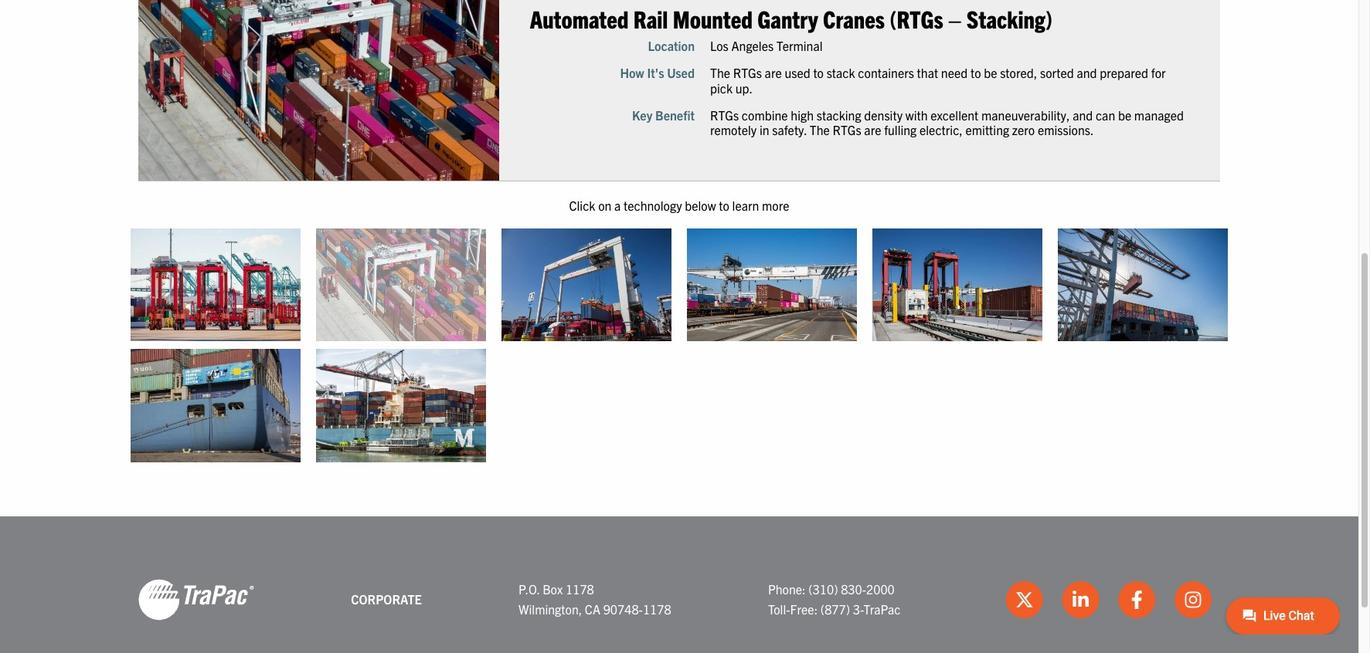 Task type: describe. For each thing, give the bounding box(es) containing it.
3-
[[853, 602, 864, 618]]

–
[[948, 3, 962, 33]]

corporate image
[[138, 579, 254, 622]]

(877)
[[821, 602, 850, 618]]

and inside the rtgs are used to stack containers that need to be stored, sorted and prepared for pick up.
[[1077, 65, 1097, 81]]

electric,
[[920, 122, 963, 138]]

combine
[[742, 107, 788, 123]]

gantry
[[758, 3, 818, 33]]

below
[[685, 198, 716, 213]]

footer containing p.o. box 1178
[[0, 517, 1359, 654]]

rtgs down pick
[[710, 107, 739, 123]]

phone: (310) 830-2000 toll-free: (877) 3-trapac
[[768, 582, 901, 618]]

prepared
[[1100, 65, 1149, 81]]

that
[[917, 65, 939, 81]]

automated
[[530, 3, 629, 33]]

cranes
[[823, 3, 885, 33]]

maneuverability,
[[982, 107, 1070, 123]]

trapac
[[864, 602, 901, 618]]

pick
[[710, 80, 733, 95]]

learn
[[732, 198, 759, 213]]

fulling
[[884, 122, 917, 138]]

free:
[[790, 602, 818, 618]]

1 horizontal spatial to
[[813, 65, 824, 81]]

up.
[[736, 80, 753, 95]]

box
[[543, 582, 563, 598]]

0 horizontal spatial to
[[719, 198, 730, 213]]

2 horizontal spatial to
[[971, 65, 981, 81]]

ca
[[585, 602, 601, 618]]

(rtgs
[[890, 3, 944, 33]]

stack
[[827, 65, 855, 81]]

0 vertical spatial 1178
[[566, 582, 594, 598]]

90748-
[[603, 602, 643, 618]]

zero
[[1012, 122, 1035, 138]]

and inside rtgs combine high stacking density with excellent maneuverability, and can be managed remotely in safety. the rtgs are fulling electric, emitting zero emissions.
[[1073, 107, 1093, 123]]

emitting
[[966, 122, 1010, 138]]

click
[[569, 198, 596, 213]]

rtgs inside the rtgs are used to stack containers that need to be stored, sorted and prepared for pick up.
[[733, 65, 762, 81]]

safety.
[[772, 122, 807, 138]]

mounted
[[673, 3, 753, 33]]

containers
[[858, 65, 914, 81]]

1 vertical spatial 1178
[[643, 602, 671, 618]]

angeles
[[732, 38, 774, 53]]

click on a technology below to learn more
[[569, 198, 790, 213]]

p.o.
[[519, 582, 540, 598]]

stacking)
[[967, 3, 1053, 33]]

on
[[598, 198, 612, 213]]

key benefit
[[632, 107, 695, 123]]

stacking
[[817, 107, 862, 123]]

density
[[864, 107, 903, 123]]

used
[[667, 65, 695, 81]]

are inside rtgs combine high stacking density with excellent maneuverability, and can be managed remotely in safety. the rtgs are fulling electric, emitting zero emissions.
[[864, 122, 882, 138]]

technology
[[624, 198, 682, 213]]

it's
[[647, 65, 664, 81]]

stored,
[[1000, 65, 1038, 81]]

used
[[785, 65, 811, 81]]



Task type: locate. For each thing, give the bounding box(es) containing it.
trapac los angeles automated straddle carrier image
[[131, 229, 301, 342]]

how
[[620, 65, 644, 81]]

the down los
[[710, 65, 731, 81]]

1178
[[566, 582, 594, 598], [643, 602, 671, 618]]

toll-
[[768, 602, 790, 618]]

emissions.
[[1038, 122, 1094, 138]]

be
[[984, 65, 997, 81], [1118, 107, 1132, 123]]

and left can in the right of the page
[[1073, 107, 1093, 123]]

to right the need
[[971, 65, 981, 81]]

are left used
[[765, 65, 782, 81]]

the inside rtgs combine high stacking density with excellent maneuverability, and can be managed remotely in safety. the rtgs are fulling electric, emitting zero emissions.
[[810, 122, 830, 138]]

the rtgs are used to stack containers that need to be stored, sorted and prepared for pick up.
[[710, 65, 1166, 95]]

the right "safety."
[[810, 122, 830, 138]]

rtgs combine high stacking density with excellent maneuverability, and can be managed remotely in safety. the rtgs are fulling electric, emitting zero emissions.
[[710, 107, 1184, 138]]

benefit
[[655, 107, 695, 123]]

1 vertical spatial trapac los angeles automated stacking crane image
[[316, 229, 486, 342]]

rail
[[634, 3, 668, 33]]

0 vertical spatial and
[[1077, 65, 1097, 81]]

1 horizontal spatial the
[[810, 122, 830, 138]]

p.o. box 1178 wilmington, ca 90748-1178
[[519, 582, 671, 618]]

be inside the rtgs are used to stack containers that need to be stored, sorted and prepared for pick up.
[[984, 65, 997, 81]]

rtgs down angeles
[[733, 65, 762, 81]]

be inside rtgs combine high stacking density with excellent maneuverability, and can be managed remotely in safety. the rtgs are fulling electric, emitting zero emissions.
[[1118, 107, 1132, 123]]

managed
[[1135, 107, 1184, 123]]

1 vertical spatial and
[[1073, 107, 1093, 123]]

0 horizontal spatial the
[[710, 65, 731, 81]]

trapac los angeles automated stacking crane image
[[138, 0, 499, 181], [316, 229, 486, 342]]

0 horizontal spatial be
[[984, 65, 997, 81]]

los
[[710, 38, 729, 53]]

and
[[1077, 65, 1097, 81], [1073, 107, 1093, 123]]

with
[[906, 107, 928, 123]]

are inside the rtgs are used to stack containers that need to be stored, sorted and prepared for pick up.
[[765, 65, 782, 81]]

key
[[632, 107, 653, 123]]

and right sorted
[[1077, 65, 1097, 81]]

to right used
[[813, 65, 824, 81]]

830-
[[841, 582, 867, 598]]

los angeles terminal
[[710, 38, 823, 53]]

1 vertical spatial the
[[810, 122, 830, 138]]

in
[[760, 122, 770, 138]]

rtgs
[[733, 65, 762, 81], [710, 107, 739, 123], [833, 122, 862, 138]]

wilmington,
[[519, 602, 582, 618]]

can
[[1096, 107, 1116, 123]]

1 vertical spatial be
[[1118, 107, 1132, 123]]

0 vertical spatial trapac los angeles automated stacking crane image
[[138, 0, 499, 181]]

excellent
[[931, 107, 979, 123]]

need
[[941, 65, 968, 81]]

1178 up 'ca'
[[566, 582, 594, 598]]

rtgs left density
[[833, 122, 862, 138]]

terminal
[[777, 38, 823, 53]]

a
[[614, 198, 621, 213]]

how it's used
[[620, 65, 695, 81]]

0 vertical spatial are
[[765, 65, 782, 81]]

1 horizontal spatial be
[[1118, 107, 1132, 123]]

(310)
[[809, 582, 838, 598]]

0 horizontal spatial 1178
[[566, 582, 594, 598]]

for
[[1152, 65, 1166, 81]]

automated rail mounted gantry cranes (rtgs – stacking)
[[530, 3, 1053, 33]]

0 vertical spatial the
[[710, 65, 731, 81]]

location
[[648, 38, 695, 53]]

1178 right 'ca'
[[643, 602, 671, 618]]

the inside the rtgs are used to stack containers that need to be stored, sorted and prepared for pick up.
[[710, 65, 731, 81]]

more
[[762, 198, 790, 213]]

be left stored, at right
[[984, 65, 997, 81]]

1 vertical spatial are
[[864, 122, 882, 138]]

1 horizontal spatial are
[[864, 122, 882, 138]]

be for managed
[[1118, 107, 1132, 123]]

be for stored,
[[984, 65, 997, 81]]

high
[[791, 107, 814, 123]]

0 vertical spatial be
[[984, 65, 997, 81]]

are left the fulling at the right of the page
[[864, 122, 882, 138]]

footer
[[0, 517, 1359, 654]]

to
[[813, 65, 824, 81], [971, 65, 981, 81], [719, 198, 730, 213]]

are
[[765, 65, 782, 81], [864, 122, 882, 138]]

corporate
[[351, 592, 422, 608]]

the
[[710, 65, 731, 81], [810, 122, 830, 138]]

phone:
[[768, 582, 806, 598]]

0 horizontal spatial are
[[765, 65, 782, 81]]

to left learn on the right of page
[[719, 198, 730, 213]]

2000
[[867, 582, 895, 598]]

remotely
[[710, 122, 757, 138]]

be right can in the right of the page
[[1118, 107, 1132, 123]]

1 horizontal spatial 1178
[[643, 602, 671, 618]]

sorted
[[1040, 65, 1074, 81]]



Task type: vqa. For each thing, say whether or not it's contained in the screenshot.
overall at the top of the page
no



